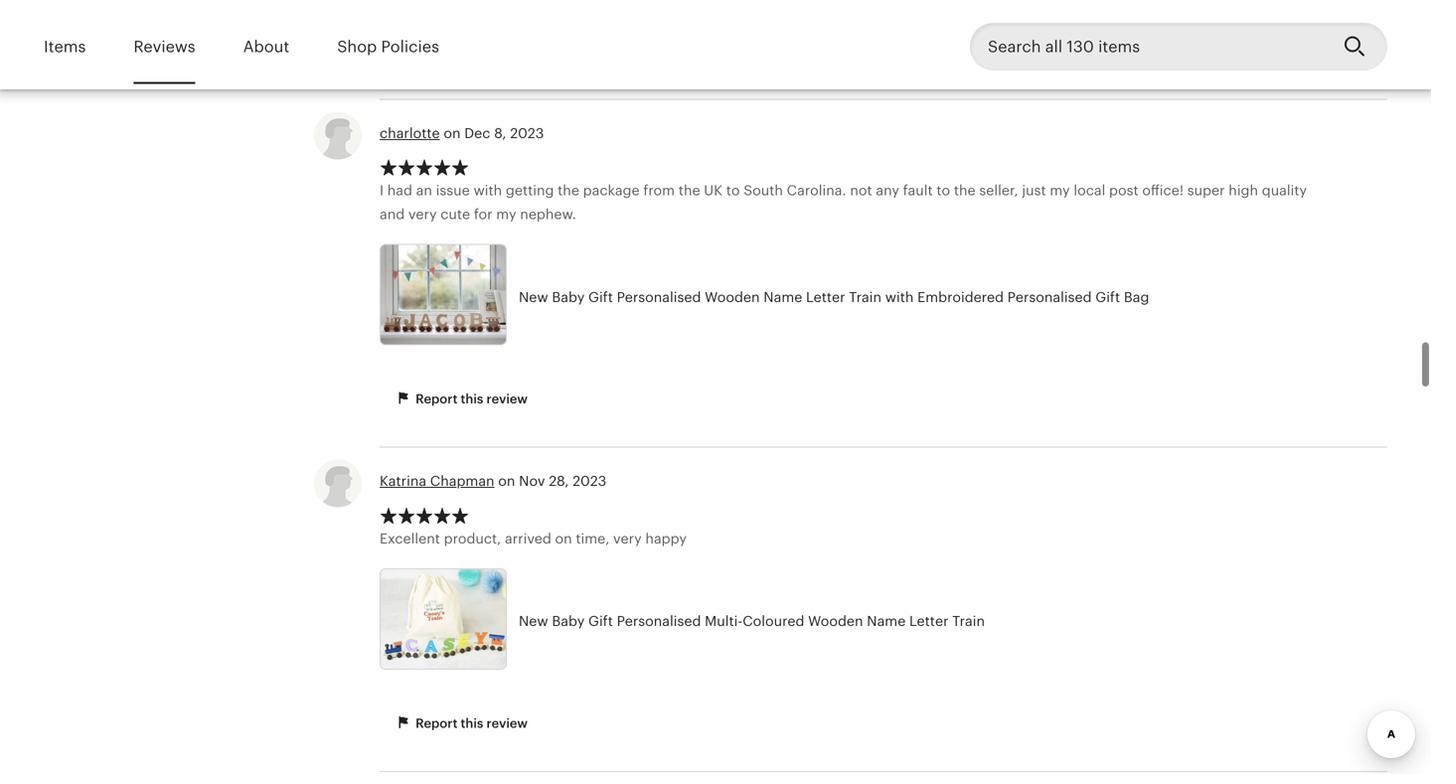 Task type: locate. For each thing, give the bounding box(es) containing it.
1 vertical spatial new
[[519, 613, 548, 629]]

wooden
[[705, 289, 760, 305], [808, 613, 863, 629]]

this for new baby gift personalised wooden name letter train with embroidered personalised gift bag
[[461, 392, 484, 407]]

review
[[487, 392, 528, 407], [487, 716, 528, 731]]

new down nephew.
[[519, 289, 548, 305]]

product,
[[444, 531, 501, 547]]

1 vertical spatial with
[[885, 289, 914, 305]]

1 vertical spatial letter
[[910, 613, 949, 629]]

2 report this review from the top
[[413, 716, 528, 731]]

2 the from the left
[[679, 182, 700, 198]]

1 horizontal spatial the
[[679, 182, 700, 198]]

0 horizontal spatial my
[[496, 206, 516, 222]]

issue
[[436, 182, 470, 198]]

to right uk
[[726, 182, 740, 198]]

had
[[387, 182, 413, 198]]

katrina
[[380, 473, 427, 489]]

1 baby from the top
[[552, 289, 585, 305]]

nephew.
[[520, 206, 576, 222]]

0 vertical spatial letter
[[806, 289, 845, 305]]

1 vertical spatial name
[[867, 613, 906, 629]]

2023
[[510, 125, 544, 141], [573, 473, 607, 489]]

baby down time,
[[552, 613, 585, 629]]

report for new baby gift personalised multi-coloured wooden name letter train
[[416, 716, 458, 731]]

items link
[[44, 24, 86, 70]]

very
[[408, 206, 437, 222], [613, 531, 642, 547]]

1 horizontal spatial wooden
[[808, 613, 863, 629]]

on left dec
[[444, 125, 461, 141]]

0 horizontal spatial to
[[726, 182, 740, 198]]

1 vertical spatial train
[[953, 613, 985, 629]]

1 vertical spatial wooden
[[808, 613, 863, 629]]

happy
[[646, 531, 687, 547]]

the left seller,
[[954, 182, 976, 198]]

0 vertical spatial report this review button
[[380, 381, 543, 418]]

my right just
[[1050, 182, 1070, 198]]

1 vertical spatial review
[[487, 716, 528, 731]]

0 vertical spatial train
[[849, 289, 882, 305]]

carolina.
[[787, 182, 847, 198]]

with left embroidered
[[885, 289, 914, 305]]

1 new from the top
[[519, 289, 548, 305]]

personalised
[[617, 289, 701, 305], [1008, 289, 1092, 305], [617, 613, 701, 629]]

1 vertical spatial on
[[498, 473, 515, 489]]

1 report this review from the top
[[413, 392, 528, 407]]

0 vertical spatial report this review
[[413, 392, 528, 407]]

to
[[726, 182, 740, 198], [937, 182, 950, 198]]

8,
[[494, 125, 507, 141]]

the left uk
[[679, 182, 700, 198]]

my right for
[[496, 206, 516, 222]]

1 horizontal spatial my
[[1050, 182, 1070, 198]]

new down excellent product, arrived on time, very happy
[[519, 613, 548, 629]]

excellent
[[380, 531, 440, 547]]

2 this from the top
[[461, 716, 484, 731]]

2 horizontal spatial the
[[954, 182, 976, 198]]

1 this from the top
[[461, 392, 484, 407]]

my
[[1050, 182, 1070, 198], [496, 206, 516, 222]]

1 report this review button from the top
[[380, 381, 543, 418]]

policies
[[381, 38, 439, 56]]

multi-
[[705, 613, 743, 629]]

on left time,
[[555, 531, 572, 547]]

0 horizontal spatial with
[[474, 182, 502, 198]]

0 vertical spatial on
[[444, 125, 461, 141]]

0 horizontal spatial wooden
[[705, 289, 760, 305]]

1 vertical spatial report
[[416, 716, 458, 731]]

katrina chapman on nov 28, 2023
[[380, 473, 607, 489]]

south
[[744, 182, 783, 198]]

report this review
[[413, 392, 528, 407], [413, 716, 528, 731]]

local
[[1074, 182, 1106, 198]]

1 horizontal spatial letter
[[910, 613, 949, 629]]

0 vertical spatial very
[[408, 206, 437, 222]]

1 horizontal spatial with
[[885, 289, 914, 305]]

new baby gift personalised multi-coloured wooden name letter train
[[519, 613, 985, 629]]

0 horizontal spatial the
[[558, 182, 580, 198]]

gift
[[589, 289, 613, 305], [1096, 289, 1120, 305], [589, 613, 613, 629]]

name
[[764, 289, 803, 305], [867, 613, 906, 629]]

report
[[416, 392, 458, 407], [416, 716, 458, 731]]

2 report from the top
[[416, 716, 458, 731]]

1 vertical spatial 2023
[[573, 473, 607, 489]]

to right fault
[[937, 182, 950, 198]]

0 horizontal spatial very
[[408, 206, 437, 222]]

2 report this review button from the top
[[380, 706, 543, 743]]

items
[[44, 38, 86, 56]]

2023 right the 28,
[[573, 473, 607, 489]]

baby
[[552, 289, 585, 305], [552, 613, 585, 629]]

about
[[243, 38, 289, 56]]

2 review from the top
[[487, 716, 528, 731]]

1 vertical spatial baby
[[552, 613, 585, 629]]

baby for new baby gift personalised multi-coloured wooden name letter train
[[552, 613, 585, 629]]

0 vertical spatial with
[[474, 182, 502, 198]]

0 vertical spatial wooden
[[705, 289, 760, 305]]

very down an
[[408, 206, 437, 222]]

train
[[849, 289, 882, 305], [953, 613, 985, 629]]

on
[[444, 125, 461, 141], [498, 473, 515, 489], [555, 531, 572, 547]]

0 vertical spatial review
[[487, 392, 528, 407]]

and
[[380, 206, 405, 222]]

1 vertical spatial my
[[496, 206, 516, 222]]

with up for
[[474, 182, 502, 198]]

1 horizontal spatial 2023
[[573, 473, 607, 489]]

uk
[[704, 182, 723, 198]]

1 horizontal spatial name
[[867, 613, 906, 629]]

just
[[1022, 182, 1046, 198]]

gift for new baby gift personalised wooden name letter train with embroidered personalised gift bag
[[589, 289, 613, 305]]

Search all 130 items text field
[[970, 23, 1328, 71]]

an
[[416, 182, 432, 198]]

2023 right 8,
[[510, 125, 544, 141]]

report this review button for new baby gift personalised multi-coloured wooden name letter train
[[380, 706, 543, 743]]

1 report from the top
[[416, 392, 458, 407]]

1 vertical spatial very
[[613, 531, 642, 547]]

this
[[461, 392, 484, 407], [461, 716, 484, 731]]

not
[[850, 182, 872, 198]]

1 horizontal spatial very
[[613, 531, 642, 547]]

1 the from the left
[[558, 182, 580, 198]]

any
[[876, 182, 900, 198]]

0 vertical spatial this
[[461, 392, 484, 407]]

getting
[[506, 182, 554, 198]]

with
[[474, 182, 502, 198], [885, 289, 914, 305]]

0 horizontal spatial 2023
[[510, 125, 544, 141]]

on left nov
[[498, 473, 515, 489]]

0 horizontal spatial letter
[[806, 289, 845, 305]]

0 vertical spatial my
[[1050, 182, 1070, 198]]

excellent product, arrived on time, very happy
[[380, 531, 687, 547]]

baby down nephew.
[[552, 289, 585, 305]]

personalised for new baby gift personalised wooden name letter train with embroidered personalised gift bag
[[617, 289, 701, 305]]

2 new from the top
[[519, 613, 548, 629]]

3 the from the left
[[954, 182, 976, 198]]

2 baby from the top
[[552, 613, 585, 629]]

1 horizontal spatial train
[[953, 613, 985, 629]]

1 vertical spatial this
[[461, 716, 484, 731]]

1 horizontal spatial on
[[498, 473, 515, 489]]

0 vertical spatial new
[[519, 289, 548, 305]]

1 review from the top
[[487, 392, 528, 407]]

1 vertical spatial report this review
[[413, 716, 528, 731]]

0 vertical spatial baby
[[552, 289, 585, 305]]

report this review button
[[380, 381, 543, 418], [380, 706, 543, 743]]

1 horizontal spatial to
[[937, 182, 950, 198]]

1 vertical spatial report this review button
[[380, 706, 543, 743]]

new
[[519, 289, 548, 305], [519, 613, 548, 629]]

the up nephew.
[[558, 182, 580, 198]]

shop policies
[[337, 38, 439, 56]]

letter
[[806, 289, 845, 305], [910, 613, 949, 629]]

0 vertical spatial report
[[416, 392, 458, 407]]

0 vertical spatial 2023
[[510, 125, 544, 141]]

1 to from the left
[[726, 182, 740, 198]]

charlotte on dec 8, 2023
[[380, 125, 544, 141]]

0 horizontal spatial train
[[849, 289, 882, 305]]

2 vertical spatial on
[[555, 531, 572, 547]]

the
[[558, 182, 580, 198], [679, 182, 700, 198], [954, 182, 976, 198]]

0 vertical spatial name
[[764, 289, 803, 305]]

package
[[583, 182, 640, 198]]

new for new baby gift personalised multi-coloured wooden name letter train
[[519, 613, 548, 629]]

very right time,
[[613, 531, 642, 547]]



Task type: describe. For each thing, give the bounding box(es) containing it.
fault
[[903, 182, 933, 198]]

report for new baby gift personalised wooden name letter train with embroidered personalised gift bag
[[416, 392, 458, 407]]

gift for new baby gift personalised multi-coloured wooden name letter train
[[589, 613, 613, 629]]

letter inside new baby gift personalised multi-coloured wooden name letter train link
[[910, 613, 949, 629]]

cute
[[441, 206, 470, 222]]

reviews
[[134, 38, 195, 56]]

chapman
[[430, 473, 495, 489]]

this for new baby gift personalised multi-coloured wooden name letter train
[[461, 716, 484, 731]]

office!
[[1143, 182, 1184, 198]]

baby for new baby gift personalised wooden name letter train with embroidered personalised gift bag
[[552, 289, 585, 305]]

shop policies link
[[337, 24, 439, 70]]

arrived
[[505, 531, 552, 547]]

post
[[1109, 182, 1139, 198]]

nov
[[519, 473, 545, 489]]

report this review for new baby gift personalised wooden name letter train with embroidered personalised gift bag
[[413, 392, 528, 407]]

charlotte link
[[380, 125, 440, 141]]

i had an issue with getting the package from the uk to south carolina. not any fault to the seller, just my local post office! super high quality and very cute for my nephew.
[[380, 182, 1307, 222]]

personalised for new baby gift personalised multi-coloured wooden name letter train
[[617, 613, 701, 629]]

high
[[1229, 182, 1259, 198]]

i
[[380, 182, 384, 198]]

28,
[[549, 473, 569, 489]]

very inside the i had an issue with getting the package from the uk to south carolina. not any fault to the seller, just my local post office! super high quality and very cute for my nephew.
[[408, 206, 437, 222]]

dec
[[464, 125, 490, 141]]

report this review for new baby gift personalised multi-coloured wooden name letter train
[[413, 716, 528, 731]]

charlotte
[[380, 125, 440, 141]]

katrina chapman link
[[380, 473, 495, 489]]

letter inside "new baby gift personalised wooden name letter train with embroidered personalised gift bag" link
[[806, 289, 845, 305]]

new for new baby gift personalised wooden name letter train with embroidered personalised gift bag
[[519, 289, 548, 305]]

review for new baby gift personalised wooden name letter train with embroidered personalised gift bag
[[487, 392, 528, 407]]

coloured
[[743, 613, 805, 629]]

time,
[[576, 531, 610, 547]]

2 to from the left
[[937, 182, 950, 198]]

reviews link
[[134, 24, 195, 70]]

0 horizontal spatial name
[[764, 289, 803, 305]]

0 horizontal spatial on
[[444, 125, 461, 141]]

bag
[[1124, 289, 1150, 305]]

quality
[[1262, 182, 1307, 198]]

new baby gift personalised wooden name letter train with embroidered personalised gift bag link
[[380, 244, 1165, 351]]

from
[[643, 182, 675, 198]]

super
[[1188, 182, 1225, 198]]

shop
[[337, 38, 377, 56]]

about link
[[243, 24, 289, 70]]

embroidered
[[918, 289, 1004, 305]]

for
[[474, 206, 493, 222]]

new baby gift personalised multi-coloured wooden name letter train link
[[380, 568, 1165, 675]]

seller,
[[980, 182, 1019, 198]]

with inside the i had an issue with getting the package from the uk to south carolina. not any fault to the seller, just my local post office! super high quality and very cute for my nephew.
[[474, 182, 502, 198]]

review for new baby gift personalised multi-coloured wooden name letter train
[[487, 716, 528, 731]]

new baby gift personalised wooden name letter train with embroidered personalised gift bag
[[519, 289, 1150, 305]]

report this review button for new baby gift personalised wooden name letter train with embroidered personalised gift bag
[[380, 381, 543, 418]]

2 horizontal spatial on
[[555, 531, 572, 547]]



Task type: vqa. For each thing, say whether or not it's contained in the screenshot.
1st Baby from the top
yes



